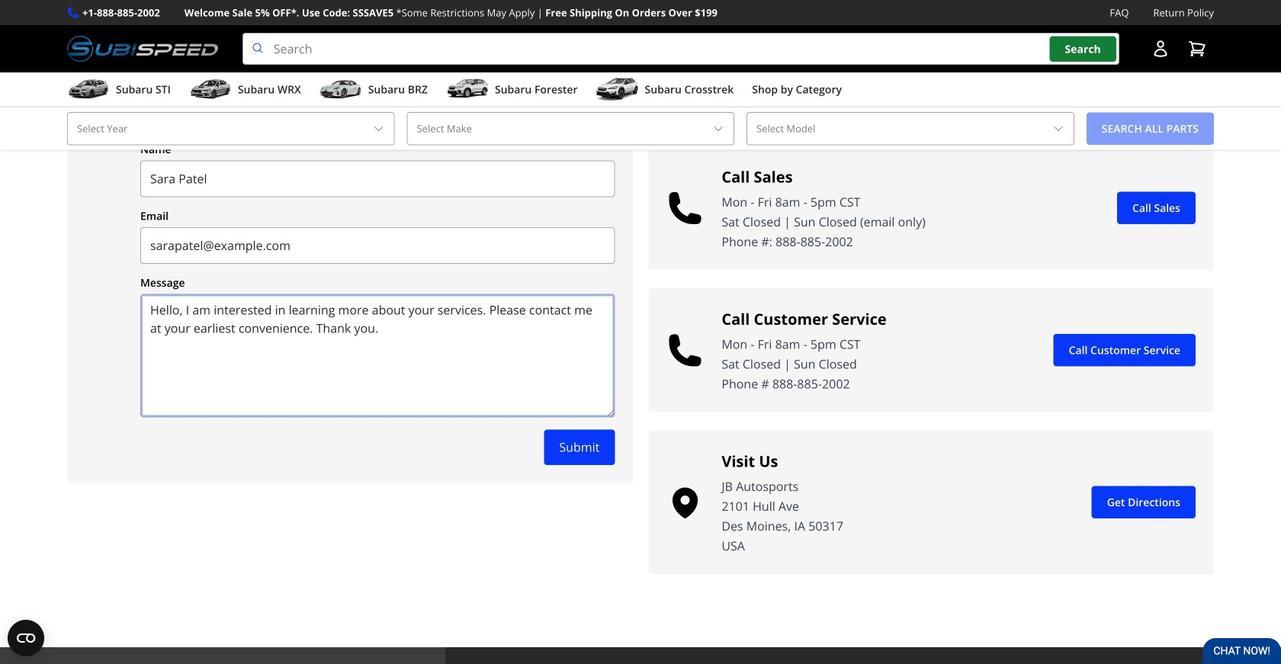 Task type: locate. For each thing, give the bounding box(es) containing it.
select model image
[[1052, 123, 1064, 135]]

a subaru forester thumbnail image image
[[446, 78, 489, 101]]

subispeed logo image
[[67, 33, 218, 65]]

Select Model button
[[747, 112, 1074, 145]]

Message text field
[[140, 294, 615, 418]]

a subaru wrx thumbnail image image
[[189, 78, 232, 101]]

select make image
[[712, 123, 725, 135]]

search input field
[[242, 33, 1120, 65]]

a subaru sti thumbnail image image
[[67, 78, 110, 101]]

Select Year button
[[67, 112, 395, 145]]



Task type: describe. For each thing, give the bounding box(es) containing it.
name text field
[[140, 161, 615, 197]]

open widget image
[[8, 620, 44, 657]]

Select Make button
[[407, 112, 735, 145]]

select year image
[[373, 123, 385, 135]]

account image
[[1152, 40, 1170, 58]]

Email Address text field
[[140, 227, 615, 264]]

a subaru crosstrek thumbnail image image
[[596, 78, 639, 101]]

a subaru brz thumbnail image image
[[319, 78, 362, 101]]



Task type: vqa. For each thing, say whether or not it's contained in the screenshot.
A Subaru Brz Thumbnail Image
yes



